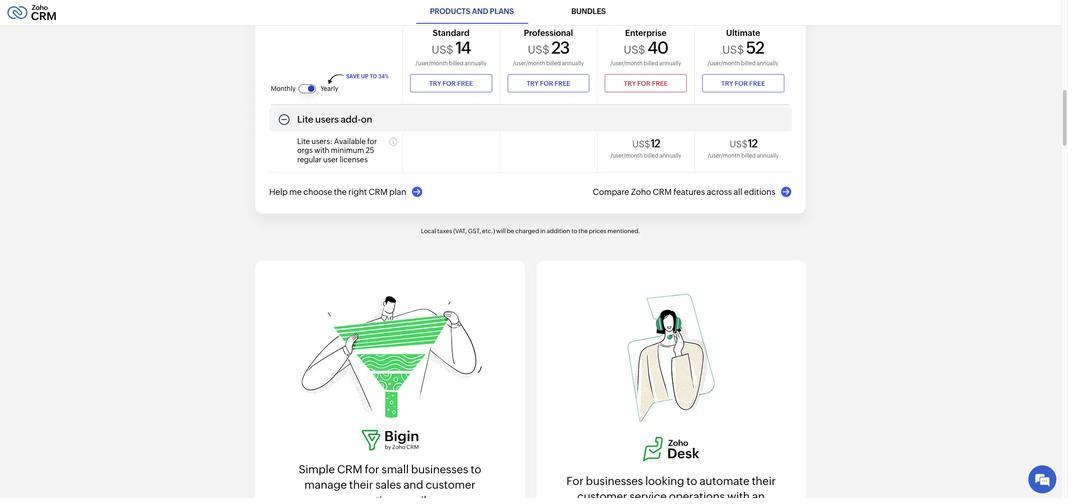Task type: describe. For each thing, give the bounding box(es) containing it.
help me choose the right crm plan
[[269, 187, 407, 197]]

and inside simple crm for small businesses to manage their sales and customer operations easily.
[[404, 479, 424, 492]]

14
[[456, 39, 471, 58]]

free for 23
[[555, 80, 571, 87]]

try for 23
[[527, 80, 539, 87]]

us$ for 52
[[723, 44, 745, 56]]

23
[[552, 39, 570, 58]]

to inside for businesses looking to automate their customer service operations with a
[[687, 475, 698, 488]]

be
[[507, 228, 514, 235]]

try for free for 23
[[527, 80, 571, 87]]

/user/month for 14
[[416, 60, 448, 67]]

professional
[[524, 28, 574, 38]]

security
[[297, 88, 334, 99]]

1 12 from the left
[[651, 137, 660, 150]]

25
[[366, 146, 374, 155]]

compare zoho crm features across all editions link
[[593, 187, 792, 198]]

prices
[[589, 228, 607, 235]]

for inside 'lite users: available for orgs with minimum 25 regular user licenses'
[[367, 137, 377, 146]]

billed for 52
[[742, 60, 756, 67]]

regular
[[297, 155, 322, 164]]

us$ for 23
[[528, 44, 550, 56]]

try for 52
[[722, 80, 734, 87]]

/user/month for 52
[[708, 60, 741, 67]]

0 vertical spatial the
[[334, 187, 347, 197]]

bigin testimonial img image
[[299, 294, 482, 423]]

manage
[[305, 479, 347, 492]]

choose
[[304, 187, 332, 197]]

billed for 14
[[449, 60, 464, 67]]

zoho
[[631, 187, 651, 197]]

operations inside simple crm for small businesses to manage their sales and customer operations easily.
[[345, 495, 401, 499]]

local taxes (vat, gst, etc.) will be charged in addition to the prices mentioned.
[[421, 228, 641, 235]]

features
[[674, 187, 705, 197]]

try for free link for 14
[[411, 74, 493, 93]]

across
[[707, 187, 732, 197]]

lite users: available for orgs with minimum 25 regular user licenses
[[297, 137, 377, 164]]

their inside simple crm for small businesses to manage their sales and customer operations easily.
[[349, 479, 373, 492]]

for for 14
[[443, 80, 456, 87]]

try for free link for 52
[[703, 74, 785, 93]]

/user/month up zoho
[[611, 153, 643, 159]]

desk testimonial img image
[[609, 294, 734, 423]]

users:
[[312, 137, 333, 146]]

free for 52
[[750, 80, 766, 87]]

try for free link for 23
[[508, 74, 590, 93]]

1 horizontal spatial crm
[[369, 187, 388, 197]]

yearly
[[321, 85, 339, 93]]

businesses inside simple crm for small businesses to manage their sales and customer operations easily.
[[411, 463, 469, 476]]

simple crm for small businesses to manage their sales and customer operations easily.
[[299, 463, 482, 499]]

with inside 'lite users: available for orgs with minimum 25 regular user licenses'
[[314, 146, 329, 155]]

annually up editions at top
[[757, 153, 779, 159]]

billed up all
[[742, 153, 756, 159]]

52
[[747, 39, 765, 58]]

(vat,
[[454, 228, 467, 235]]

annually for 23
[[563, 60, 584, 67]]

ultimate
[[727, 28, 761, 38]]

try for free for 14
[[430, 80, 474, 87]]

for inside simple crm for small businesses to manage their sales and customer operations easily.
[[365, 463, 380, 476]]

mentioned.
[[608, 228, 641, 235]]

charged
[[516, 228, 539, 235]]

1 horizontal spatial and
[[472, 7, 489, 16]]

save
[[346, 74, 360, 80]]

try for free for 40
[[624, 80, 668, 87]]

for for 52
[[735, 80, 748, 87]]

available
[[334, 137, 366, 146]]

billed for 40
[[644, 60, 659, 67]]

their inside for businesses looking to automate their customer service operations with a
[[752, 475, 776, 488]]

addition
[[547, 228, 571, 235]]

bundles
[[572, 7, 606, 16]]

us$ 23 /user/month billed annually
[[514, 39, 584, 67]]

us$ 40 /user/month billed annually
[[611, 39, 682, 67]]

free for 14
[[458, 80, 474, 87]]

us$ for 14
[[432, 44, 454, 56]]

customer inside simple crm for small businesses to manage their sales and customer operations easily.
[[426, 479, 476, 492]]

us$ 52 /user/month billed annually
[[708, 39, 779, 67]]

easily.
[[404, 495, 435, 499]]

2 us$ 12 /user/month billed annually from the left
[[708, 137, 779, 159]]

on
[[361, 114, 373, 125]]

save up to 34%
[[346, 74, 389, 80]]



Task type: locate. For each thing, give the bounding box(es) containing it.
with
[[314, 146, 329, 155], [728, 491, 750, 499]]

2 12 from the left
[[748, 137, 757, 150]]

billed down 52
[[742, 60, 756, 67]]

try for free link down us$ 14 /user/month billed annually
[[411, 74, 493, 93]]

/user/month
[[416, 60, 448, 67], [514, 60, 546, 67], [611, 60, 643, 67], [708, 60, 741, 67], [611, 153, 643, 159], [708, 153, 741, 159]]

free down us$ 52 /user/month billed annually
[[750, 80, 766, 87]]

looking
[[646, 475, 685, 488]]

annually down 23 on the right top of page
[[563, 60, 584, 67]]

annually down 52
[[757, 60, 779, 67]]

2 free from the left
[[555, 80, 571, 87]]

billed inside us$ 14 /user/month billed annually
[[449, 60, 464, 67]]

1 horizontal spatial 12
[[748, 137, 757, 150]]

for down us$ 52 /user/month billed annually
[[735, 80, 748, 87]]

4 try from the left
[[722, 80, 734, 87]]

up
[[362, 74, 369, 80]]

/user/month inside us$ 14 /user/month billed annually
[[416, 60, 448, 67]]

0 horizontal spatial operations
[[345, 495, 401, 499]]

3 try from the left
[[624, 80, 636, 87]]

and left plans
[[472, 7, 489, 16]]

us$ inside us$ 40 /user/month billed annually
[[624, 44, 646, 56]]

1 free from the left
[[458, 80, 474, 87]]

lite for lite users add-on
[[297, 114, 314, 125]]

editions
[[744, 187, 776, 197]]

with down "users:"
[[314, 146, 329, 155]]

try for free link down us$ 52 /user/month billed annually
[[703, 74, 785, 93]]

annually for 52
[[757, 60, 779, 67]]

for businesses looking to automate their customer service operations with a
[[567, 475, 776, 499]]

0 vertical spatial lite
[[297, 114, 314, 125]]

users
[[315, 114, 339, 125]]

annually down 14
[[465, 60, 487, 67]]

lite for lite users: available for orgs with minimum 25 regular user licenses
[[297, 137, 310, 146]]

billed down 40 at the right top of page
[[644, 60, 659, 67]]

annually for 40
[[660, 60, 682, 67]]

to
[[370, 74, 377, 80], [572, 228, 578, 235], [471, 463, 482, 476], [687, 475, 698, 488]]

user
[[323, 155, 338, 164]]

/user/month for 23
[[514, 60, 546, 67]]

products and plans
[[430, 7, 514, 16]]

3 for from the left
[[638, 80, 651, 87]]

plans
[[490, 7, 514, 16]]

lite
[[297, 114, 314, 125], [297, 137, 310, 146]]

0 horizontal spatial crm
[[337, 463, 363, 476]]

1 vertical spatial the
[[579, 228, 588, 235]]

/user/month down ultimate
[[708, 60, 741, 67]]

try for 14
[[430, 80, 442, 87]]

annually for 14
[[465, 60, 487, 67]]

1 try from the left
[[430, 80, 442, 87]]

0 horizontal spatial businesses
[[411, 463, 469, 476]]

4 for from the left
[[735, 80, 748, 87]]

annually up compare zoho crm features across all editions
[[660, 153, 682, 159]]

0 horizontal spatial us$ 12 /user/month billed annually
[[611, 137, 682, 159]]

for down us$ 14 /user/month billed annually
[[443, 80, 456, 87]]

4 try for free link from the left
[[703, 74, 785, 93]]

free for 40
[[652, 80, 668, 87]]

billed down 23 on the right top of page
[[547, 60, 561, 67]]

free down us$ 23 /user/month billed annually
[[555, 80, 571, 87]]

us$ 12 /user/month billed annually up all
[[708, 137, 779, 159]]

/user/month inside us$ 23 /user/month billed annually
[[514, 60, 546, 67]]

annually
[[465, 60, 487, 67], [563, 60, 584, 67], [660, 60, 682, 67], [757, 60, 779, 67], [660, 153, 682, 159], [757, 153, 779, 159]]

try for free link down us$ 40 /user/month billed annually
[[605, 74, 687, 93]]

crm
[[369, 187, 388, 197], [653, 187, 672, 197], [337, 463, 363, 476]]

1 try for free from the left
[[430, 80, 474, 87]]

try for 40
[[624, 80, 636, 87]]

for
[[567, 475, 584, 488]]

free
[[458, 80, 474, 87], [555, 80, 571, 87], [652, 80, 668, 87], [750, 80, 766, 87]]

the left 'right'
[[334, 187, 347, 197]]

us$ inside us$ 23 /user/month billed annually
[[528, 44, 550, 56]]

try for free down us$ 14 /user/month billed annually
[[430, 80, 474, 87]]

businesses up "service"
[[586, 475, 643, 488]]

to inside simple crm for small businesses to manage their sales and customer operations easily.
[[471, 463, 482, 476]]

automate
[[700, 475, 750, 488]]

try for free link for 40
[[605, 74, 687, 93]]

us$ 12 /user/month billed annually up zoho
[[611, 137, 682, 159]]

crm inside simple crm for small businesses to manage their sales and customer operations easily.
[[337, 463, 363, 476]]

for up sales
[[365, 463, 380, 476]]

0 horizontal spatial 12
[[651, 137, 660, 150]]

billed inside us$ 23 /user/month billed annually
[[547, 60, 561, 67]]

2 try for free from the left
[[527, 80, 571, 87]]

minimum
[[331, 146, 364, 155]]

automation
[[344, 62, 394, 72]]

me
[[289, 187, 302, 197]]

customer down for at the right
[[578, 491, 628, 499]]

operations down automate at the right of page
[[669, 491, 725, 499]]

billed down 14
[[449, 60, 464, 67]]

0 horizontal spatial customer
[[426, 479, 476, 492]]

40
[[648, 39, 669, 58]]

try down us$ 14 /user/month billed annually
[[430, 80, 442, 87]]

gst,
[[468, 228, 481, 235]]

/user/month inside us$ 52 /user/month billed annually
[[708, 60, 741, 67]]

us$ 14 /user/month billed annually
[[416, 39, 487, 67]]

annually down 40 at the right top of page
[[660, 60, 682, 67]]

lite up orgs
[[297, 137, 310, 146]]

try for free link
[[411, 74, 493, 93], [508, 74, 590, 93], [605, 74, 687, 93], [703, 74, 785, 93]]

standard
[[433, 28, 470, 38]]

1 horizontal spatial their
[[752, 475, 776, 488]]

etc.)
[[482, 228, 495, 235]]

the
[[334, 187, 347, 197], [579, 228, 588, 235]]

operations
[[669, 491, 725, 499], [345, 495, 401, 499]]

free down us$ 14 /user/month billed annually
[[458, 80, 474, 87]]

try for free down us$ 40 /user/month billed annually
[[624, 80, 668, 87]]

3 try for free from the left
[[624, 80, 668, 87]]

operations inside for businesses looking to automate their customer service operations with a
[[669, 491, 725, 499]]

2 lite from the top
[[297, 137, 310, 146]]

1 vertical spatial and
[[404, 479, 424, 492]]

1 for from the left
[[443, 80, 456, 87]]

orgs
[[297, 146, 313, 155]]

/user/month down the professional in the top of the page
[[514, 60, 546, 67]]

1 horizontal spatial the
[[579, 228, 588, 235]]

taxes
[[437, 228, 452, 235]]

2 for from the left
[[540, 80, 554, 87]]

us$ 12 /user/month billed annually
[[611, 137, 682, 159], [708, 137, 779, 159]]

1 try for free link from the left
[[411, 74, 493, 93]]

3 try for free link from the left
[[605, 74, 687, 93]]

/user/month inside us$ 40 /user/month billed annually
[[611, 60, 643, 67]]

3 free from the left
[[652, 80, 668, 87]]

for for 40
[[638, 80, 651, 87]]

service
[[630, 491, 667, 499]]

try down us$ 52 /user/month billed annually
[[722, 80, 734, 87]]

0 vertical spatial for
[[367, 137, 377, 146]]

lite users add-on
[[297, 114, 373, 125]]

12
[[651, 137, 660, 150], [748, 137, 757, 150]]

crm right zoho
[[653, 187, 672, 197]]

/user/month up across
[[708, 153, 741, 159]]

help
[[269, 187, 288, 197]]

compare zoho crm features across all editions
[[593, 187, 776, 197]]

2 try for free link from the left
[[508, 74, 590, 93]]

enterprise
[[626, 28, 667, 38]]

their left sales
[[349, 479, 373, 492]]

0 vertical spatial and
[[472, 7, 489, 16]]

1 us$ 12 /user/month billed annually from the left
[[611, 137, 682, 159]]

1 lite from the top
[[297, 114, 314, 125]]

simple
[[299, 463, 335, 476]]

plan
[[389, 187, 407, 197]]

customer inside for businesses looking to automate their customer service operations with a
[[578, 491, 628, 499]]

for for 23
[[540, 80, 554, 87]]

1 horizontal spatial businesses
[[586, 475, 643, 488]]

1 horizontal spatial operations
[[669, 491, 725, 499]]

1 horizontal spatial with
[[728, 491, 750, 499]]

0 horizontal spatial with
[[314, 146, 329, 155]]

1 vertical spatial with
[[728, 491, 750, 499]]

for
[[367, 137, 377, 146], [365, 463, 380, 476]]

4 free from the left
[[750, 80, 766, 87]]

with inside for businesses looking to automate their customer service operations with a
[[728, 491, 750, 499]]

local
[[421, 228, 436, 235]]

try down us$ 40 /user/month billed annually
[[624, 80, 636, 87]]

with down automate at the right of page
[[728, 491, 750, 499]]

help me choose the right crm plan link
[[269, 187, 423, 198]]

annually inside us$ 14 /user/month billed annually
[[465, 60, 487, 67]]

/user/month down standard
[[416, 60, 448, 67]]

operations down sales
[[345, 495, 401, 499]]

businesses up easily.
[[411, 463, 469, 476]]

0 horizontal spatial their
[[349, 479, 373, 492]]

billed inside us$ 52 /user/month billed annually
[[742, 60, 756, 67]]

us$
[[432, 44, 454, 56], [528, 44, 550, 56], [624, 44, 646, 56], [723, 44, 745, 56], [633, 139, 651, 150], [730, 139, 748, 150]]

small
[[382, 463, 409, 476]]

try for free down us$ 52 /user/month billed annually
[[722, 80, 766, 87]]

us$ inside us$ 14 /user/month billed annually
[[432, 44, 454, 56]]

1 vertical spatial for
[[365, 463, 380, 476]]

monthly
[[271, 85, 296, 93]]

free down us$ 40 /user/month billed annually
[[652, 80, 668, 87]]

for up 25
[[367, 137, 377, 146]]

us$ for 40
[[624, 44, 646, 56]]

all
[[734, 187, 743, 197]]

in
[[541, 228, 546, 235]]

businesses
[[411, 463, 469, 476], [586, 475, 643, 488]]

zoho crm logo image
[[7, 2, 57, 23]]

try
[[430, 80, 442, 87], [527, 80, 539, 87], [624, 80, 636, 87], [722, 80, 734, 87]]

compare
[[593, 187, 630, 197]]

try for free
[[430, 80, 474, 87], [527, 80, 571, 87], [624, 80, 668, 87], [722, 80, 766, 87]]

/user/month for 40
[[611, 60, 643, 67]]

billed
[[449, 60, 464, 67], [547, 60, 561, 67], [644, 60, 659, 67], [742, 60, 756, 67], [644, 153, 659, 159], [742, 153, 756, 159]]

customer
[[426, 479, 476, 492], [578, 491, 628, 499]]

products
[[430, 7, 471, 16]]

sales
[[376, 479, 401, 492]]

for down us$ 23 /user/month billed annually
[[540, 80, 554, 87]]

lite inside 'lite users: available for orgs with minimum 25 regular user licenses'
[[297, 137, 310, 146]]

for down us$ 40 /user/month billed annually
[[638, 80, 651, 87]]

billed up zoho
[[644, 153, 659, 159]]

lite left users
[[297, 114, 314, 125]]

marketing
[[297, 62, 342, 72]]

billed inside us$ 40 /user/month billed annually
[[644, 60, 659, 67]]

try for free for 52
[[722, 80, 766, 87]]

add-
[[341, 114, 361, 125]]

us$ inside us$ 52 /user/month billed annually
[[723, 44, 745, 56]]

annually inside us$ 23 /user/month billed annually
[[563, 60, 584, 67]]

try for free down us$ 23 /user/month billed annually
[[527, 80, 571, 87]]

their right automate at the right of page
[[752, 475, 776, 488]]

marketing automation
[[297, 62, 394, 72]]

34%
[[379, 74, 389, 80]]

businesses inside for businesses looking to automate their customer service operations with a
[[586, 475, 643, 488]]

1 horizontal spatial us$ 12 /user/month billed annually
[[708, 137, 779, 159]]

try for free link down us$ 23 /user/month billed annually
[[508, 74, 590, 93]]

2 horizontal spatial crm
[[653, 187, 672, 197]]

and up easily.
[[404, 479, 424, 492]]

and
[[472, 7, 489, 16], [404, 479, 424, 492]]

right
[[349, 187, 367, 197]]

2 try from the left
[[527, 80, 539, 87]]

crm up manage
[[337, 463, 363, 476]]

1 horizontal spatial customer
[[578, 491, 628, 499]]

for
[[443, 80, 456, 87], [540, 80, 554, 87], [638, 80, 651, 87], [735, 80, 748, 87]]

4 try for free from the left
[[722, 80, 766, 87]]

/user/month down enterprise
[[611, 60, 643, 67]]

0 horizontal spatial the
[[334, 187, 347, 197]]

0 vertical spatial with
[[314, 146, 329, 155]]

the left prices
[[579, 228, 588, 235]]

their
[[752, 475, 776, 488], [349, 479, 373, 492]]

billed for 23
[[547, 60, 561, 67]]

annually inside us$ 40 /user/month billed annually
[[660, 60, 682, 67]]

0 horizontal spatial and
[[404, 479, 424, 492]]

licenses
[[340, 155, 368, 164]]

crm left plan
[[369, 187, 388, 197]]

try down us$ 23 /user/month billed annually
[[527, 80, 539, 87]]

annually inside us$ 52 /user/month billed annually
[[757, 60, 779, 67]]

will
[[496, 228, 506, 235]]

customer up easily.
[[426, 479, 476, 492]]

1 vertical spatial lite
[[297, 137, 310, 146]]



Task type: vqa. For each thing, say whether or not it's contained in the screenshot.
convert,
no



